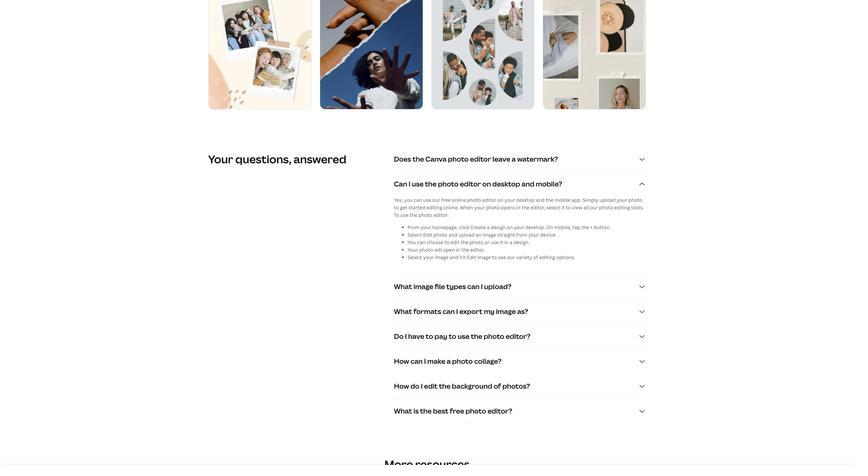 Task type: vqa. For each thing, say whether or not it's contained in the screenshot.
Clear all (1) LINK on the right
no



Task type: locate. For each thing, give the bounding box(es) containing it.
editor inside dropdown button
[[460, 180, 481, 189]]

our right see
[[507, 254, 515, 261]]

and left mobile?
[[522, 180, 535, 189]]

editor down 'can i use the photo editor on desktop and mobile?'
[[483, 197, 497, 203]]

when
[[460, 204, 473, 211]]

what is the best free photo editor?
[[394, 407, 513, 416]]

i left export
[[456, 307, 458, 316]]

leave
[[493, 155, 511, 164]]

can inside "dropdown button"
[[443, 307, 455, 316]]

background
[[452, 382, 493, 391]]

collage?
[[474, 357, 502, 366]]

photo right the canva
[[448, 155, 469, 164]]

2 vertical spatial our
[[507, 254, 515, 261]]

to
[[394, 212, 400, 218]]

1 vertical spatial select
[[408, 254, 422, 261]]

0 horizontal spatial on
[[483, 180, 491, 189]]

i inside "dropdown button"
[[456, 307, 458, 316]]

tools.
[[632, 204, 644, 211]]

edit right hit
[[467, 254, 476, 261]]

design
[[491, 224, 506, 231]]

0 vertical spatial free
[[442, 197, 451, 203]]

can up started
[[414, 197, 422, 203]]

photo right all
[[599, 204, 613, 211]]

1 vertical spatial your
[[408, 247, 418, 253]]

our
[[433, 197, 441, 203], [590, 204, 598, 211], [507, 254, 515, 261]]

2 what from the top
[[394, 307, 412, 316]]

variety
[[516, 254, 532, 261]]

editor
[[470, 155, 491, 164], [460, 180, 481, 189], [483, 197, 497, 203]]

2 vertical spatial on
[[507, 224, 513, 231]]

a
[[512, 155, 516, 164], [487, 224, 490, 231], [510, 239, 513, 246], [447, 357, 451, 366]]

select down from
[[408, 232, 422, 238]]

how can i make a photo collage?
[[394, 357, 502, 366]]

editing
[[427, 204, 443, 211], [615, 204, 630, 211], [540, 254, 556, 261]]

photo up tools.
[[629, 197, 643, 203]]

0 horizontal spatial in
[[456, 247, 461, 253]]

0 vertical spatial desktop
[[493, 180, 520, 189]]

use down get
[[401, 212, 409, 218]]

1 vertical spatial free
[[450, 407, 464, 416]]

i left "make"
[[424, 357, 426, 366]]

1 horizontal spatial our
[[507, 254, 515, 261]]

0 horizontal spatial it
[[500, 239, 503, 246]]

1 vertical spatial upload
[[459, 232, 475, 238]]

your inside from your homepage, click create a design on your desktop. on mobile, tap the + button. select edit photo and upload an image straight from your device. you can choose to edit the photo or use it in a design. your photo will open in the editor. select your image and hit edit image to see our variety of editing options.
[[408, 247, 418, 253]]

in up hit
[[456, 247, 461, 253]]

i right do on the left bottom
[[421, 382, 423, 391]]

and inside yes, you can use our free online photo editor on your desktop and the mobile app. simply upload your photo to get started editing online. when your photo opens in the editor, select it to view all our photo editing tools. to use the photo editor:
[[536, 197, 545, 203]]

edit up open
[[451, 239, 460, 246]]

1 vertical spatial of
[[494, 382, 501, 391]]

upload?
[[484, 282, 512, 291]]

watermark?
[[517, 155, 558, 164]]

0 horizontal spatial of
[[494, 382, 501, 391]]

do i have to pay to use the photo editor?
[[394, 332, 531, 341]]

and up editor,
[[536, 197, 545, 203]]

tap
[[573, 224, 581, 231]]

upload inside from your homepage, click create a design on your desktop. on mobile, tap the + button. select edit photo and upload an image straight from your device. you can choose to edit the photo or use it in a design. your photo will open in the editor. select your image and hit edit image to see our variety of editing options.
[[459, 232, 475, 238]]

editor,
[[531, 204, 546, 211]]

the down export
[[471, 332, 483, 341]]

of left photos?
[[494, 382, 501, 391]]

hit
[[460, 254, 466, 261]]

design.
[[514, 239, 530, 246]]

editor?
[[506, 332, 531, 341], [488, 407, 513, 416]]

image left file
[[414, 282, 434, 291]]

questions,
[[236, 152, 292, 167]]

on down does the canva photo editor leave a watermark?
[[483, 180, 491, 189]]

simply
[[583, 197, 599, 203]]

1 vertical spatial on
[[498, 197, 504, 203]]

0 vertical spatial your
[[208, 152, 233, 167]]

upload
[[600, 197, 616, 203], [459, 232, 475, 238]]

1 horizontal spatial it
[[562, 204, 565, 211]]

editor? down what formats can i export my image as? "dropdown button"
[[506, 332, 531, 341]]

0 vertical spatial on
[[483, 180, 491, 189]]

how left do on the left bottom
[[394, 382, 409, 391]]

to
[[394, 204, 399, 211], [566, 204, 571, 211], [445, 239, 450, 246], [492, 254, 497, 261], [426, 332, 433, 341], [449, 332, 457, 341]]

1 horizontal spatial upload
[[600, 197, 616, 203]]

answered
[[294, 152, 347, 167]]

edit
[[423, 232, 433, 238], [467, 254, 476, 261]]

our up editor: at the right top
[[433, 197, 441, 203]]

image right my
[[496, 307, 516, 316]]

our right all
[[590, 204, 598, 211]]

is
[[414, 407, 419, 416]]

to left get
[[394, 204, 399, 211]]

0 horizontal spatial our
[[433, 197, 441, 203]]

click
[[459, 224, 469, 231]]

to left view
[[566, 204, 571, 211]]

in
[[517, 204, 521, 211], [505, 239, 509, 246], [456, 247, 461, 253]]

i right can
[[409, 180, 411, 189]]

i right do
[[405, 332, 407, 341]]

use right or
[[491, 239, 499, 246]]

image inside what formats can i export my image as? "dropdown button"
[[496, 307, 516, 316]]

mobile
[[555, 197, 571, 203]]

photo up the online
[[438, 180, 459, 189]]

you
[[408, 239, 416, 246]]

desktop
[[493, 180, 520, 189], [517, 197, 535, 203]]

editing left options.
[[540, 254, 556, 261]]

ripped paper photo collage ig story template image
[[320, 0, 423, 109]]

the up hit
[[462, 247, 469, 253]]

desktop inside yes, you can use our free online photo editor on your desktop and the mobile app. simply upload your photo to get started editing online. when your photo opens in the editor, select it to view all our photo editing tools. to use the photo editor:
[[517, 197, 535, 203]]

1 vertical spatial desktop
[[517, 197, 535, 203]]

of
[[534, 254, 538, 261], [494, 382, 501, 391]]

the down started
[[410, 212, 418, 218]]

0 horizontal spatial upload
[[459, 232, 475, 238]]

mobile,
[[555, 224, 572, 231]]

desktop up editor,
[[517, 197, 535, 203]]

a right leave on the top of the page
[[512, 155, 516, 164]]

options.
[[557, 254, 575, 261]]

file
[[435, 282, 445, 291]]

0 vertical spatial edit
[[423, 232, 433, 238]]

1 horizontal spatial edit
[[467, 254, 476, 261]]

photo down homepage,
[[434, 232, 448, 238]]

0 vertical spatial it
[[562, 204, 565, 211]]

desktop up opens
[[493, 180, 520, 189]]

can right formats at the bottom
[[443, 307, 455, 316]]

3 what from the top
[[394, 407, 412, 416]]

editor.
[[471, 247, 485, 253]]

edit right do on the left bottom
[[424, 382, 438, 391]]

1 horizontal spatial edit
[[451, 239, 460, 246]]

2 horizontal spatial on
[[507, 224, 513, 231]]

edit up choose
[[423, 232, 433, 238]]

your up opens
[[505, 197, 515, 203]]

of right "variety"
[[534, 254, 538, 261]]

editor up the online
[[460, 180, 481, 189]]

make
[[428, 357, 446, 366]]

1 vertical spatial it
[[500, 239, 503, 246]]

photo
[[448, 155, 469, 164], [438, 180, 459, 189], [468, 197, 481, 203], [629, 197, 643, 203], [486, 204, 500, 211], [599, 204, 613, 211], [419, 212, 433, 218], [434, 232, 448, 238], [470, 239, 484, 246], [419, 247, 433, 253], [484, 332, 505, 341], [452, 357, 473, 366], [466, 407, 486, 416]]

editing up editor: at the right top
[[427, 204, 443, 211]]

0 vertical spatial editor
[[470, 155, 491, 164]]

0 vertical spatial upload
[[600, 197, 616, 203]]

1 select from the top
[[408, 232, 422, 238]]

a inside dropdown button
[[512, 155, 516, 164]]

and inside can i use the photo editor on desktop and mobile? dropdown button
[[522, 180, 535, 189]]

upload down click
[[459, 232, 475, 238]]

photo left opens
[[486, 204, 500, 211]]

the down the canva
[[425, 180, 437, 189]]

your
[[208, 152, 233, 167], [408, 247, 418, 253]]

1 what from the top
[[394, 282, 412, 291]]

free right best
[[450, 407, 464, 416]]

0 vertical spatial how
[[394, 357, 409, 366]]

and left hit
[[450, 254, 459, 261]]

the right 'does'
[[413, 155, 424, 164]]

2 vertical spatial what
[[394, 407, 412, 416]]

yes,
[[394, 197, 403, 203]]

1 vertical spatial what
[[394, 307, 412, 316]]

do
[[394, 332, 404, 341]]

what
[[394, 282, 412, 291], [394, 307, 412, 316], [394, 407, 412, 416]]

your
[[505, 197, 515, 203], [617, 197, 628, 203], [475, 204, 485, 211], [421, 224, 431, 231], [514, 224, 525, 231], [529, 232, 539, 238], [423, 254, 434, 261]]

in down straight
[[505, 239, 509, 246]]

1 vertical spatial how
[[394, 382, 409, 391]]

photo up when
[[468, 197, 481, 203]]

in inside yes, you can use our free online photo editor on your desktop and the mobile app. simply upload your photo to get started editing online. when your photo opens in the editor, select it to view all our photo editing tools. to use the photo editor:
[[517, 204, 521, 211]]

0 vertical spatial of
[[534, 254, 538, 261]]

and
[[522, 180, 535, 189], [536, 197, 545, 203], [449, 232, 458, 238], [450, 254, 459, 261]]

how do i edit the background of photos? button
[[394, 374, 646, 399]]

your right when
[[475, 204, 485, 211]]

to right pay
[[449, 332, 457, 341]]

2 how from the top
[[394, 382, 409, 391]]

0 horizontal spatial edit
[[423, 232, 433, 238]]

editor inside yes, you can use our free online photo editor on your desktop and the mobile app. simply upload your photo to get started editing online. when your photo opens in the editor, select it to view all our photo editing tools. to use the photo editor:
[[483, 197, 497, 203]]

on up opens
[[498, 197, 504, 203]]

0 vertical spatial what
[[394, 282, 412, 291]]

does
[[394, 155, 411, 164]]

what inside "dropdown button"
[[394, 307, 412, 316]]

photo down background
[[466, 407, 486, 416]]

image
[[483, 232, 496, 238], [435, 254, 449, 261], [478, 254, 491, 261], [414, 282, 434, 291], [496, 307, 516, 316]]

on up straight
[[507, 224, 513, 231]]

how for how can i make a photo collage?
[[394, 357, 409, 366]]

free up online.
[[442, 197, 451, 203]]

upload right simply
[[600, 197, 616, 203]]

0 horizontal spatial edit
[[424, 382, 438, 391]]

0 vertical spatial select
[[408, 232, 422, 238]]

1 horizontal spatial in
[[505, 239, 509, 246]]

homepage,
[[433, 224, 458, 231]]

on
[[547, 224, 554, 231]]

can inside from your homepage, click create a design on your desktop. on mobile, tap the + button. select edit photo and upload an image straight from your device. you can choose to edit the photo or use it in a design. your photo will open in the editor. select your image and hit edit image to see our variety of editing options.
[[417, 239, 426, 246]]

1 how from the top
[[394, 357, 409, 366]]

0 vertical spatial editor?
[[506, 332, 531, 341]]

i
[[409, 180, 411, 189], [481, 282, 483, 291], [456, 307, 458, 316], [405, 332, 407, 341], [424, 357, 426, 366], [421, 382, 423, 391]]

select
[[408, 232, 422, 238], [408, 254, 422, 261]]

how
[[394, 357, 409, 366], [394, 382, 409, 391]]

1 horizontal spatial your
[[408, 247, 418, 253]]

started
[[409, 204, 426, 211]]

select down the 'you'
[[408, 254, 422, 261]]

0 horizontal spatial your
[[208, 152, 233, 167]]

it down straight
[[500, 239, 503, 246]]

1 vertical spatial edit
[[467, 254, 476, 261]]

the inside dropdown button
[[413, 155, 424, 164]]

photo inside dropdown button
[[448, 155, 469, 164]]

1 vertical spatial editor
[[460, 180, 481, 189]]

it inside yes, you can use our free online photo editor on your desktop and the mobile app. simply upload your photo to get started editing online. when your photo opens in the editor, select it to view all our photo editing tools. to use the photo editor:
[[562, 204, 565, 211]]

0 vertical spatial our
[[433, 197, 441, 203]]

edit
[[451, 239, 460, 246], [424, 382, 438, 391]]

2 vertical spatial in
[[456, 247, 461, 253]]

edit inside dropdown button
[[424, 382, 438, 391]]

what is the best free photo editor? button
[[394, 399, 646, 424]]

0 vertical spatial in
[[517, 204, 521, 211]]

2 horizontal spatial our
[[590, 204, 598, 211]]

editor left leave on the top of the page
[[470, 155, 491, 164]]

0 vertical spatial edit
[[451, 239, 460, 246]]

editor? down photos?
[[488, 407, 513, 416]]

can
[[414, 197, 422, 203], [417, 239, 426, 246], [468, 282, 480, 291], [443, 307, 455, 316], [411, 357, 423, 366]]

friends polaroid photo collage template image
[[209, 0, 311, 109]]

2 vertical spatial editor
[[483, 197, 497, 203]]

1 horizontal spatial of
[[534, 254, 538, 261]]

a right "make"
[[447, 357, 451, 366]]

1 vertical spatial edit
[[424, 382, 438, 391]]

it
[[562, 204, 565, 211], [500, 239, 503, 246]]

the left editor,
[[522, 204, 530, 211]]

can right the 'you'
[[417, 239, 426, 246]]

1 horizontal spatial on
[[498, 197, 504, 203]]

2 horizontal spatial in
[[517, 204, 521, 211]]

it down mobile
[[562, 204, 565, 211]]

editing left tools.
[[615, 204, 630, 211]]

in right opens
[[517, 204, 521, 211]]

free
[[442, 197, 451, 203], [450, 407, 464, 416]]

free inside what is the best free photo editor? dropdown button
[[450, 407, 464, 416]]

how down do
[[394, 357, 409, 366]]

1 horizontal spatial editing
[[540, 254, 556, 261]]



Task type: describe. For each thing, give the bounding box(es) containing it.
it inside from your homepage, click create a design on your desktop. on mobile, tap the + button. select edit photo and upload an image straight from your device. you can choose to edit the photo or use it in a design. your photo will open in the editor. select your image and hit edit image to see our variety of editing options.
[[500, 239, 503, 246]]

your right simply
[[617, 197, 628, 203]]

can i use the photo editor on desktop and mobile?
[[394, 180, 563, 189]]

a inside dropdown button
[[447, 357, 451, 366]]

image down editor.
[[478, 254, 491, 261]]

your down choose
[[423, 254, 434, 261]]

can
[[394, 180, 407, 189]]

of inside dropdown button
[[494, 382, 501, 391]]

will
[[435, 247, 442, 253]]

does the canva photo editor leave a watermark?
[[394, 155, 558, 164]]

or
[[485, 239, 490, 246]]

photo down choose
[[419, 247, 433, 253]]

can left "make"
[[411, 357, 423, 366]]

the up select
[[546, 197, 554, 203]]

to left pay
[[426, 332, 433, 341]]

photo down started
[[419, 212, 433, 218]]

photo up editor.
[[470, 239, 484, 246]]

all
[[584, 204, 589, 211]]

the down click
[[461, 239, 469, 246]]

use inside from your homepage, click create a design on your desktop. on mobile, tap the + button. select edit photo and upload an image straight from your device. you can choose to edit the photo or use it in a design. your photo will open in the editor. select your image and hit edit image to see our variety of editing options.
[[491, 239, 499, 246]]

canva
[[426, 155, 447, 164]]

what image file types can i upload? button
[[394, 275, 646, 299]]

what formats can i export my image as?
[[394, 307, 529, 316]]

the down how can i make a photo collage?
[[439, 382, 451, 391]]

what image file types can i upload?
[[394, 282, 512, 291]]

types
[[447, 282, 466, 291]]

1 vertical spatial our
[[590, 204, 598, 211]]

photo down my
[[484, 332, 505, 341]]

get
[[400, 204, 408, 211]]

your questions, answered
[[208, 152, 347, 167]]

your up from
[[514, 224, 525, 231]]

create
[[471, 224, 486, 231]]

editor inside dropdown button
[[470, 155, 491, 164]]

a left design
[[487, 224, 490, 231]]

pay
[[435, 332, 448, 341]]

photos?
[[503, 382, 530, 391]]

wall mood board mockup photo collage story template image
[[543, 0, 646, 109]]

my
[[484, 307, 495, 316]]

opens
[[501, 204, 515, 211]]

best
[[433, 407, 449, 416]]

upload inside yes, you can use our free online photo editor on your desktop and the mobile app. simply upload your photo to get started editing online. when your photo opens in the editor, select it to view all our photo editing tools. to use the photo editor:
[[600, 197, 616, 203]]

editor:
[[434, 212, 449, 218]]

a down straight
[[510, 239, 513, 246]]

the right is
[[420, 407, 432, 416]]

an
[[476, 232, 482, 238]]

1 vertical spatial in
[[505, 239, 509, 246]]

use up started
[[423, 197, 431, 203]]

free inside yes, you can use our free online photo editor on your desktop and the mobile app. simply upload your photo to get started editing online. when your photo opens in the editor, select it to view all our photo editing tools. to use the photo editor:
[[442, 197, 451, 203]]

view
[[572, 204, 583, 211]]

choose
[[427, 239, 444, 246]]

to up open
[[445, 239, 450, 246]]

1 vertical spatial editor?
[[488, 407, 513, 416]]

can i use the photo editor on desktop and mobile? button
[[394, 172, 646, 197]]

as?
[[517, 307, 529, 316]]

photo down do i have to pay to use the photo editor?
[[452, 357, 473, 366]]

to left see
[[492, 254, 497, 261]]

our inside from your homepage, click create a design on your desktop. on mobile, tap the + button. select edit photo and upload an image straight from your device. you can choose to edit the photo or use it in a design. your photo will open in the editor. select your image and hit edit image to see our variety of editing options.
[[507, 254, 515, 261]]

image inside what image file types can i upload? dropdown button
[[414, 282, 434, 291]]

how do i edit the background of photos?
[[394, 382, 530, 391]]

+
[[591, 224, 593, 231]]

image down the will
[[435, 254, 449, 261]]

open
[[443, 247, 455, 253]]

i left upload?
[[481, 282, 483, 291]]

father and son in a geometric photo collage template image
[[432, 0, 534, 109]]

what for what is the best free photo editor?
[[394, 407, 412, 416]]

app.
[[572, 197, 582, 203]]

desktop inside dropdown button
[[493, 180, 520, 189]]

can right types
[[468, 282, 480, 291]]

on inside from your homepage, click create a design on your desktop. on mobile, tap the + button. select edit photo and upload an image straight from your device. you can choose to edit the photo or use it in a design. your photo will open in the editor. select your image and hit edit image to see our variety of editing options.
[[507, 224, 513, 231]]

from your homepage, click create a design on your desktop. on mobile, tap the + button. select edit photo and upload an image straight from your device. you can choose to edit the photo or use it in a design. your photo will open in the editor. select your image and hit edit image to see our variety of editing options.
[[408, 224, 611, 261]]

your right from
[[421, 224, 431, 231]]

mobile?
[[536, 180, 563, 189]]

online.
[[444, 204, 459, 211]]

from
[[408, 224, 420, 231]]

do i have to pay to use the photo editor? button
[[394, 325, 646, 349]]

2 horizontal spatial editing
[[615, 204, 630, 211]]

use right can
[[412, 180, 424, 189]]

0 horizontal spatial editing
[[427, 204, 443, 211]]

the left +
[[582, 224, 589, 231]]

button.
[[594, 224, 611, 231]]

straight
[[498, 232, 515, 238]]

online
[[452, 197, 466, 203]]

how for how do i edit the background of photos?
[[394, 382, 409, 391]]

formats
[[414, 307, 441, 316]]

see
[[498, 254, 506, 261]]

what for what formats can i export my image as?
[[394, 307, 412, 316]]

you
[[404, 197, 413, 203]]

device.
[[540, 232, 557, 238]]

do
[[411, 382, 420, 391]]

image up or
[[483, 232, 496, 238]]

desktop.
[[526, 224, 546, 231]]

how can i make a photo collage? button
[[394, 349, 646, 374]]

what formats can i export my image as? button
[[394, 300, 646, 324]]

what for what image file types can i upload?
[[394, 282, 412, 291]]

on inside yes, you can use our free online photo editor on your desktop and the mobile app. simply upload your photo to get started editing online. when your photo opens in the editor, select it to view all our photo editing tools. to use the photo editor:
[[498, 197, 504, 203]]

and down homepage,
[[449, 232, 458, 238]]

use right pay
[[458, 332, 470, 341]]

2 select from the top
[[408, 254, 422, 261]]

does the canva photo editor leave a watermark? button
[[394, 147, 646, 172]]

select
[[547, 204, 561, 211]]

your down desktop.
[[529, 232, 539, 238]]

of inside from your homepage, click create a design on your desktop. on mobile, tap the + button. select edit photo and upload an image straight from your device. you can choose to edit the photo or use it in a design. your photo will open in the editor. select your image and hit edit image to see our variety of editing options.
[[534, 254, 538, 261]]

editing inside from your homepage, click create a design on your desktop. on mobile, tap the + button. select edit photo and upload an image straight from your device. you can choose to edit the photo or use it in a design. your photo will open in the editor. select your image and hit edit image to see our variety of editing options.
[[540, 254, 556, 261]]

from
[[516, 232, 528, 238]]

have
[[408, 332, 425, 341]]

yes, you can use our free online photo editor on your desktop and the mobile app. simply upload your photo to get started editing online. when your photo opens in the editor, select it to view all our photo editing tools. to use the photo editor:
[[394, 197, 644, 218]]

export
[[460, 307, 483, 316]]

can inside yes, you can use our free online photo editor on your desktop and the mobile app. simply upload your photo to get started editing online. when your photo opens in the editor, select it to view all our photo editing tools. to use the photo editor:
[[414, 197, 422, 203]]

on inside can i use the photo editor on desktop and mobile? dropdown button
[[483, 180, 491, 189]]

edit inside from your homepage, click create a design on your desktop. on mobile, tap the + button. select edit photo and upload an image straight from your device. you can choose to edit the photo or use it in a design. your photo will open in the editor. select your image and hit edit image to see our variety of editing options.
[[451, 239, 460, 246]]



